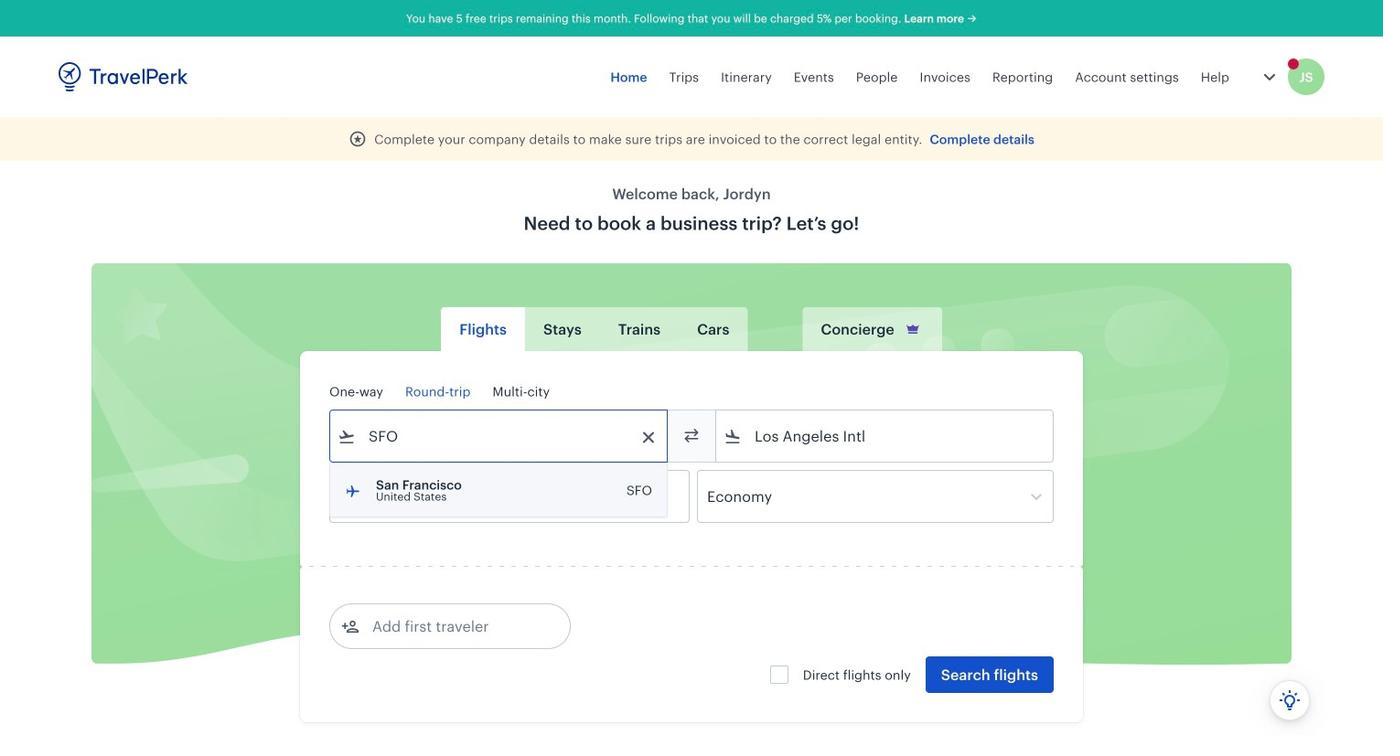 Task type: describe. For each thing, give the bounding box(es) containing it.
Depart text field
[[356, 471, 451, 522]]

Return text field
[[465, 471, 560, 522]]



Task type: vqa. For each thing, say whether or not it's contained in the screenshot.
Add first traveler search field
yes



Task type: locate. For each thing, give the bounding box(es) containing it.
Add first traveler search field
[[360, 612, 550, 641]]

From search field
[[356, 422, 643, 451]]

To search field
[[742, 422, 1029, 451]]



